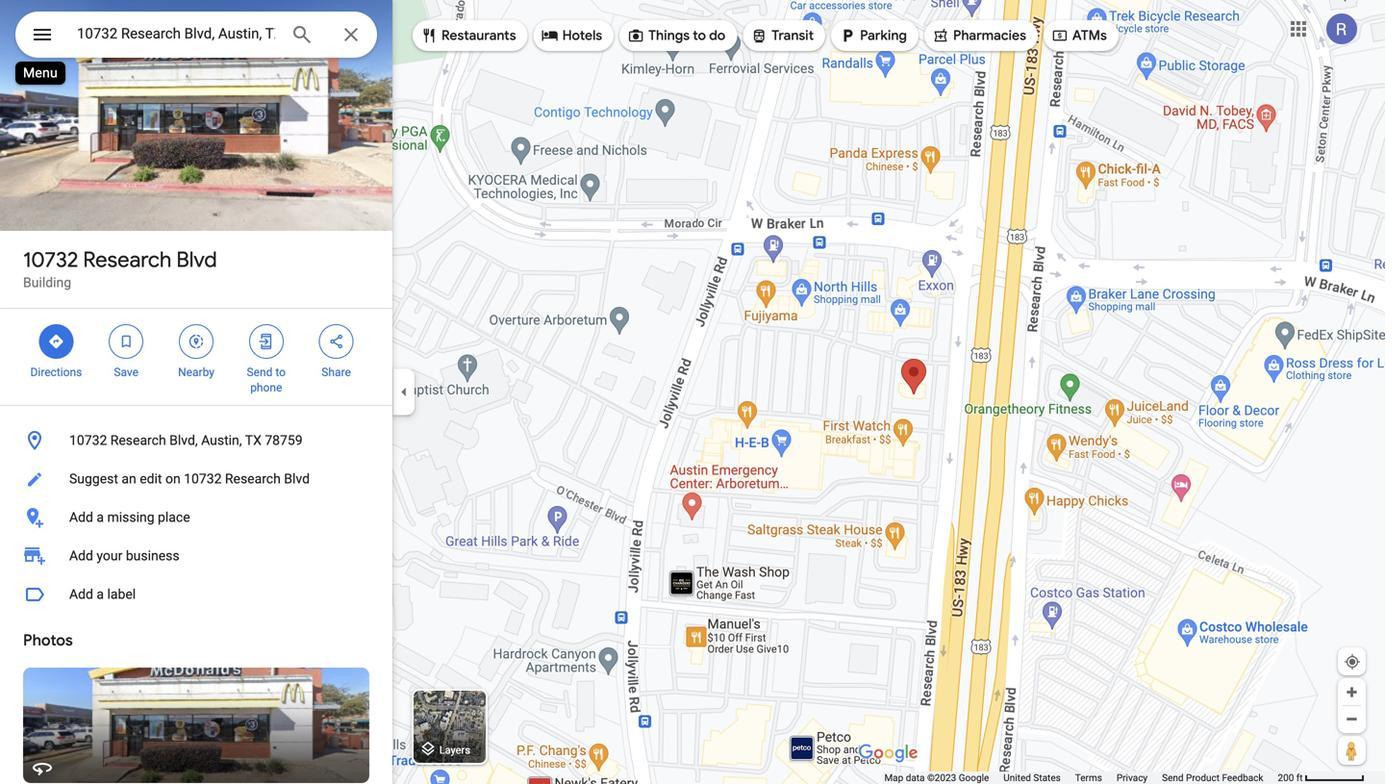 Task type: locate. For each thing, give the bounding box(es) containing it.
footer containing map data ©2023 google
[[885, 772, 1278, 784]]

blvd up 
[[176, 246, 217, 273]]

nearby
[[178, 366, 214, 379]]

10732 inside 10732 research blvd building
[[23, 246, 78, 273]]

hotels
[[563, 27, 602, 44]]

0 vertical spatial send
[[247, 366, 273, 379]]

10732
[[23, 246, 78, 273], [69, 432, 107, 448], [184, 471, 222, 487]]

0 horizontal spatial blvd
[[176, 246, 217, 273]]

blvd,
[[170, 432, 198, 448]]

to
[[693, 27, 706, 44], [276, 366, 286, 379]]

1 add from the top
[[69, 509, 93, 525]]

send for send product feedback
[[1162, 772, 1184, 784]]

1 horizontal spatial blvd
[[284, 471, 310, 487]]

show street view coverage image
[[1338, 736, 1366, 765]]

2 a from the top
[[97, 586, 104, 602]]

 atms
[[1052, 25, 1107, 46]]

research inside 10732 research blvd building
[[83, 246, 172, 273]]

add inside 'add a label' "button"
[[69, 586, 93, 602]]

0 vertical spatial 10732
[[23, 246, 78, 273]]

things
[[649, 27, 690, 44]]

add for add a label
[[69, 586, 93, 602]]

research
[[83, 246, 172, 273], [110, 432, 166, 448], [225, 471, 281, 487]]

map data ©2023 google
[[885, 772, 989, 784]]

send inside send to phone
[[247, 366, 273, 379]]

research up "an"
[[110, 432, 166, 448]]

map
[[885, 772, 904, 784]]

1 vertical spatial to
[[276, 366, 286, 379]]

 parking
[[839, 25, 907, 46]]

1 vertical spatial 10732
[[69, 432, 107, 448]]

google account: ruby anderson  
(rubyanndersson@gmail.com) image
[[1327, 14, 1358, 44]]

send
[[247, 366, 273, 379], [1162, 772, 1184, 784]]

a left missing
[[97, 509, 104, 525]]

research up 
[[83, 246, 172, 273]]

parking
[[860, 27, 907, 44]]

your
[[97, 548, 123, 564]]

do
[[709, 27, 726, 44]]

1 vertical spatial blvd
[[284, 471, 310, 487]]

3 add from the top
[[69, 586, 93, 602]]

united states button
[[1004, 772, 1061, 784]]

10732 Research Blvd, Austin, TX 78759 field
[[15, 12, 377, 58]]

to up phone
[[276, 366, 286, 379]]

add inside add a missing place button
[[69, 509, 93, 525]]

states
[[1034, 772, 1061, 784]]

footer
[[885, 772, 1278, 784]]

building
[[23, 275, 71, 291]]


[[932, 25, 950, 46]]

1 vertical spatial add
[[69, 548, 93, 564]]

research down tx on the left bottom
[[225, 471, 281, 487]]

 button
[[15, 12, 69, 62]]

0 vertical spatial blvd
[[176, 246, 217, 273]]

a left label
[[97, 586, 104, 602]]

restaurants
[[442, 27, 516, 44]]

0 vertical spatial research
[[83, 246, 172, 273]]

tx
[[245, 432, 262, 448]]

add down suggest
[[69, 509, 93, 525]]

terms button
[[1075, 772, 1102, 784]]

on
[[165, 471, 181, 487]]

10732 right on
[[184, 471, 222, 487]]

1 horizontal spatial to
[[693, 27, 706, 44]]

save
[[114, 366, 139, 379]]

10732 up suggest
[[69, 432, 107, 448]]

send left the product
[[1162, 772, 1184, 784]]

united states
[[1004, 772, 1061, 784]]

pharmacies
[[953, 27, 1027, 44]]

send up phone
[[247, 366, 273, 379]]

200 ft
[[1278, 772, 1303, 784]]

a for missing
[[97, 509, 104, 525]]

0 vertical spatial to
[[693, 27, 706, 44]]

1 horizontal spatial send
[[1162, 772, 1184, 784]]

add a missing place button
[[0, 498, 393, 537]]

business
[[126, 548, 180, 564]]


[[188, 331, 205, 352]]

0 horizontal spatial send
[[247, 366, 273, 379]]

add left your
[[69, 548, 93, 564]]

ft
[[1297, 772, 1303, 784]]

add for add a missing place
[[69, 509, 93, 525]]

2 vertical spatial add
[[69, 586, 93, 602]]

1 a from the top
[[97, 509, 104, 525]]


[[839, 25, 856, 46]]

10732 up building
[[23, 246, 78, 273]]

add
[[69, 509, 93, 525], [69, 548, 93, 564], [69, 586, 93, 602]]

zoom in image
[[1345, 685, 1359, 699]]

send product feedback
[[1162, 772, 1264, 784]]

a for label
[[97, 586, 104, 602]]


[[1052, 25, 1069, 46]]

send product feedback button
[[1162, 772, 1264, 784]]

a
[[97, 509, 104, 525], [97, 586, 104, 602]]

research for blvd,
[[110, 432, 166, 448]]

privacy
[[1117, 772, 1148, 784]]

a inside button
[[97, 509, 104, 525]]

share
[[322, 366, 351, 379]]

to left do
[[693, 27, 706, 44]]

add a label
[[69, 586, 136, 602]]

0 vertical spatial add
[[69, 509, 93, 525]]

0 vertical spatial a
[[97, 509, 104, 525]]

add a missing place
[[69, 509, 190, 525]]

send inside button
[[1162, 772, 1184, 784]]

1 vertical spatial send
[[1162, 772, 1184, 784]]

blvd inside 10732 research blvd building
[[176, 246, 217, 273]]

photos
[[23, 631, 73, 650]]

atms
[[1073, 27, 1107, 44]]

 search field
[[15, 12, 377, 62]]

 pharmacies
[[932, 25, 1027, 46]]

200 ft button
[[1278, 772, 1365, 784]]

directions
[[30, 366, 82, 379]]

terms
[[1075, 772, 1102, 784]]

200
[[1278, 772, 1294, 784]]

an
[[122, 471, 136, 487]]

blvd down 78759
[[284, 471, 310, 487]]

add left label
[[69, 586, 93, 602]]

add your business link
[[0, 537, 393, 575]]

10732 research blvd main content
[[0, 0, 393, 784]]

blvd
[[176, 246, 217, 273], [284, 471, 310, 487]]

a inside "button"
[[97, 586, 104, 602]]


[[31, 21, 54, 49]]

1 vertical spatial a
[[97, 586, 104, 602]]

None field
[[77, 22, 275, 45]]

10732 research blvd, austin, tx 78759
[[69, 432, 303, 448]]

1 vertical spatial research
[[110, 432, 166, 448]]


[[541, 25, 559, 46]]


[[48, 331, 65, 352]]

send for send to phone
[[247, 366, 273, 379]]

10732 for blvd,
[[69, 432, 107, 448]]

add inside add your business link
[[69, 548, 93, 564]]

2 add from the top
[[69, 548, 93, 564]]

0 horizontal spatial to
[[276, 366, 286, 379]]

blvd inside button
[[284, 471, 310, 487]]



Task type: vqa. For each thing, say whether or not it's contained in the screenshot.
€29 to the middle
no



Task type: describe. For each thing, give the bounding box(es) containing it.
google
[[959, 772, 989, 784]]

 restaurants
[[420, 25, 516, 46]]

edit
[[140, 471, 162, 487]]

transit
[[772, 27, 814, 44]]

to inside send to phone
[[276, 366, 286, 379]]

place
[[158, 509, 190, 525]]

label
[[107, 586, 136, 602]]

78759
[[265, 432, 303, 448]]

show your location image
[[1344, 653, 1361, 671]]

10732 research blvd building
[[23, 246, 217, 291]]

 transit
[[751, 25, 814, 46]]

add a label button
[[0, 575, 393, 614]]

add your business
[[69, 548, 180, 564]]

©2023
[[927, 772, 957, 784]]


[[118, 331, 135, 352]]

suggest an edit on 10732 research blvd
[[69, 471, 310, 487]]

2 vertical spatial 10732
[[184, 471, 222, 487]]

to inside the  things to do
[[693, 27, 706, 44]]

footer inside google maps element
[[885, 772, 1278, 784]]

layers
[[439, 744, 470, 756]]

austin,
[[201, 432, 242, 448]]

suggest
[[69, 471, 118, 487]]


[[627, 25, 645, 46]]

united
[[1004, 772, 1031, 784]]

product
[[1186, 772, 1220, 784]]

missing
[[107, 509, 154, 525]]

 hotels
[[541, 25, 602, 46]]


[[751, 25, 768, 46]]


[[328, 331, 345, 352]]

collapse side panel image
[[394, 381, 415, 403]]


[[420, 25, 438, 46]]

privacy button
[[1117, 772, 1148, 784]]

 things to do
[[627, 25, 726, 46]]

2 vertical spatial research
[[225, 471, 281, 487]]


[[258, 331, 275, 352]]

research for blvd
[[83, 246, 172, 273]]

10732 for blvd
[[23, 246, 78, 273]]

feedback
[[1222, 772, 1264, 784]]

phone
[[250, 381, 282, 394]]

suggest an edit on 10732 research blvd button
[[0, 460, 393, 498]]

send to phone
[[247, 366, 286, 394]]

zoom out image
[[1345, 712, 1359, 726]]

none field inside 10732 research blvd, austin, tx 78759 field
[[77, 22, 275, 45]]

actions for 10732 research blvd region
[[0, 309, 393, 405]]

google maps element
[[0, 0, 1385, 784]]

data
[[906, 772, 925, 784]]

add for add your business
[[69, 548, 93, 564]]

10732 research blvd, austin, tx 78759 button
[[0, 421, 393, 460]]



